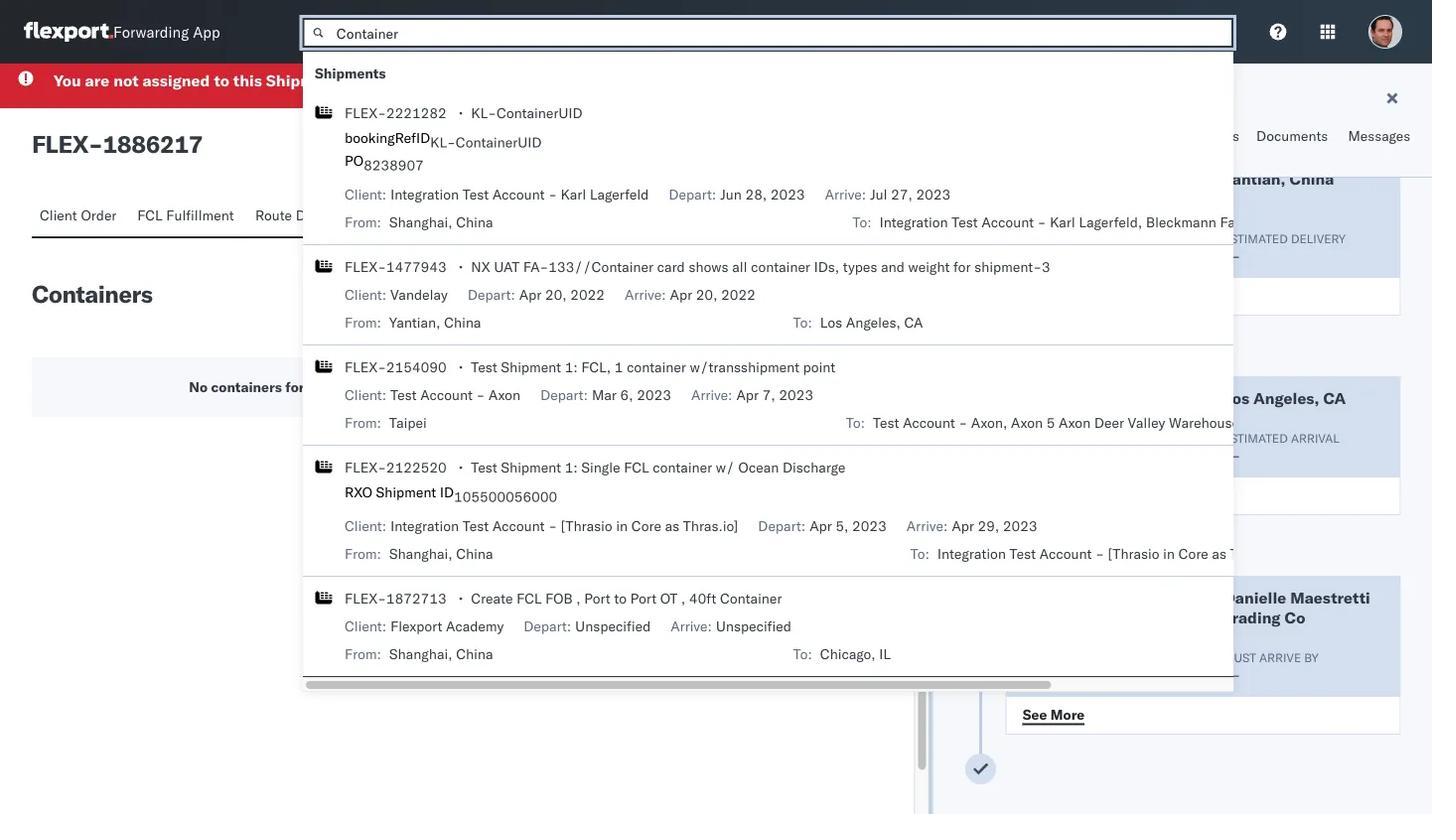 Task type: locate. For each thing, give the bounding box(es) containing it.
0 vertical spatial container
[[804, 289, 871, 306]]

1 vertical spatial for
[[285, 378, 304, 395]]

0 vertical spatial documents button
[[1249, 118, 1340, 177]]

point
[[803, 359, 836, 376]]

• up no containers for this shipment: add the first container by clicking "add container".
[[459, 359, 463, 376]]

2 1: from the top
[[565, 459, 578, 476]]

1 vertical spatial documents
[[571, 206, 643, 224]]

1 horizontal spatial kl-
[[471, 104, 497, 122]]

from: down flex-1872713
[[345, 646, 381, 663]]

0 vertical spatial by
[[552, 378, 567, 395]]

1 20, from the left
[[545, 286, 567, 303]]

fcl left fulfillment
[[137, 206, 163, 224]]

apr left 5, at the bottom right of page
[[810, 518, 832, 535]]

2 unspecified from the left
[[716, 618, 792, 635]]

los up 225
[[1223, 388, 1249, 408]]

estimated left the delivery
[[1223, 231, 1288, 246]]

1 vertical spatial core
[[1179, 545, 1209, 563]]

0 horizontal spatial to
[[214, 70, 229, 90]]

1 horizontal spatial in
[[1163, 545, 1175, 563]]

0 vertical spatial kl-
[[471, 104, 497, 122]]

225
[[1248, 414, 1274, 432]]

, right fob
[[576, 590, 581, 607]]

0 vertical spatial documents
[[1257, 127, 1328, 145]]

estimated up 11,
[[1021, 431, 1086, 446]]

1 from: shanghai, china from the top
[[345, 214, 493, 231]]

• up the rxo shipment id 105500056000
[[459, 459, 463, 476]]

1 vertical spatial as
[[1212, 545, 1227, 563]]

1 vertical spatial 1:
[[565, 459, 578, 476]]

1 vertical spatial from: shanghai, china
[[345, 545, 493, 563]]

from: shanghai, china up '1477943'
[[345, 214, 493, 231]]

container down ids,
[[804, 289, 871, 306]]

account down 11,
[[1040, 545, 1092, 563]]

0 vertical spatial separate
[[1018, 343, 1076, 360]]

flex- up rxo
[[345, 459, 386, 476]]

5 flex- from the top
[[345, 590, 386, 607]]

• left nx
[[459, 258, 463, 276]]

to: los angeles, ca
[[793, 314, 923, 331]]

as for thras.io],
[[1212, 545, 1227, 563]]

axon right first on the top
[[489, 386, 521, 404]]

this left shipment:
[[308, 378, 333, 395]]

arrive: down w/transshipment
[[691, 386, 733, 404]]

shanghai, up 1872713
[[389, 545, 453, 563]]

0 horizontal spatial documents button
[[563, 197, 655, 236]]

1 vertical spatial [thrasio
[[1108, 545, 1160, 563]]

1 horizontal spatial fcl
[[517, 590, 542, 607]]

• left "create"
[[459, 590, 463, 607]]

pick
[[1089, 231, 1116, 246]]

bol
[[528, 206, 554, 224]]

fcl left fob
[[517, 590, 542, 607]]

container
[[751, 258, 811, 276], [627, 359, 686, 376], [489, 378, 548, 395], [653, 459, 712, 476]]

1 vertical spatial in
[[1163, 545, 1175, 563]]

messages up ijzerstede
[[1348, 127, 1411, 145]]

depart: left jun
[[669, 186, 716, 203]]

2 vertical spatial fcl
[[517, 590, 542, 607]]

2023 right 27, on the top right
[[916, 186, 951, 203]]

1 horizontal spatial los
[[1223, 388, 1249, 408]]

0 horizontal spatial core
[[632, 518, 662, 535]]

3 flex- from the top
[[345, 359, 386, 376]]

shanghai, for integration test account - karl lagerfeld
[[389, 214, 453, 231]]

containers
[[439, 206, 512, 224], [32, 279, 153, 308]]

2 horizontal spatial fcl
[[624, 459, 649, 476]]

1 vertical spatial kl-
[[430, 134, 456, 151]]

0 vertical spatial 0 separate deliveries
[[1005, 343, 1144, 360]]

1 horizontal spatial this
[[308, 378, 333, 395]]

2 vertical spatial shanghai,
[[389, 646, 453, 663]]

account for client: integration test account - karl lagerfeld
[[493, 186, 545, 203]]

1 deliveries from the top
[[1079, 343, 1144, 360]]

to
[[214, 70, 229, 90], [614, 590, 627, 607]]

0 vertical spatial from: shanghai, china
[[345, 214, 493, 231]]

account up shipment-
[[982, 214, 1034, 231]]

0 vertical spatial deliveries
[[1079, 343, 1144, 360]]

for right containers at top left
[[285, 378, 304, 395]]

from: down client: vandelay
[[345, 314, 381, 331]]

2 from: shanghai, china from the top
[[345, 545, 493, 563]]

kl- up bookingrefid kl-containeruid po 8238907
[[471, 104, 497, 122]]

ids,
[[814, 258, 839, 276]]

arrive: for arrive: unspecified
[[671, 618, 712, 635]]

containeruid for • kl-containeruid
[[497, 104, 583, 122]]

arrive: apr 7, 2023
[[691, 386, 814, 404]]

from: shanghai, china down flexport
[[345, 646, 493, 663]]

client: up from: taipei
[[345, 386, 386, 404]]

integration down id
[[390, 518, 459, 535]]

2 , from the left
[[681, 590, 686, 607]]

unspecified for depart: unspecified
[[575, 618, 651, 635]]

containeruid inside bookingrefid kl-containeruid po 8238907
[[456, 134, 542, 151]]

from: for flex-1477943
[[345, 314, 381, 331]]

estimated inside estimated departure apr 11, 2023
[[1021, 431, 1086, 446]]

rxo
[[345, 484, 372, 501]]

1 horizontal spatial ,
[[681, 590, 686, 607]]

0 vertical spatial karl
[[561, 186, 586, 203]]

--
[[1021, 667, 1039, 684]]

to: integration test account - [thrasio in core as thras.io], port priority, 2704
[[911, 545, 1432, 563]]

by left "clicking"
[[552, 378, 567, 395]]

4 client: from the top
[[345, 518, 386, 535]]

+ add container
[[763, 289, 871, 306]]

client: for client: test account - axon
[[345, 386, 386, 404]]

0 horizontal spatial 2022
[[570, 286, 605, 303]]

2023 right 5, at the bottom right of page
[[852, 518, 887, 535]]

1 vertical spatial karl
[[1050, 214, 1076, 231]]

by
[[552, 378, 567, 395], [1304, 650, 1318, 665]]

depart: for depart: apr 20, 2022
[[468, 286, 515, 303]]

sops
[[1205, 127, 1240, 145]]

karl left "pick"
[[1050, 214, 1076, 231]]

1 0 separate deliveries from the top
[[1005, 343, 1144, 360]]

shanghai, for integration test account - [thrasio in core as thras.io]
[[389, 545, 453, 563]]

separate
[[1018, 343, 1076, 360], [1018, 542, 1076, 560]]

2 2022 from the left
[[721, 286, 756, 303]]

1872713
[[386, 590, 447, 607]]

4 • from the top
[[459, 459, 463, 476]]

3
[[1042, 258, 1051, 276]]

depart: down nx
[[468, 286, 515, 303]]

account left axon,
[[903, 414, 955, 432]]

kl- inside bookingrefid kl-containeruid po 8238907
[[430, 134, 456, 151]]

separate up 5
[[1018, 343, 1076, 360]]

types
[[843, 258, 878, 276]]

los down + add container button
[[820, 314, 843, 331]]

0 vertical spatial this
[[233, 70, 262, 90]]

0 horizontal spatial ,
[[576, 590, 581, 607]]

fcl inside button
[[137, 206, 163, 224]]

shanghai, up '1477943'
[[389, 214, 453, 231]]

0 up axon,
[[1005, 343, 1014, 360]]

test
[[463, 186, 489, 203], [952, 214, 978, 231], [471, 359, 497, 376], [390, 386, 417, 404], [873, 414, 899, 432], [471, 459, 497, 476], [463, 518, 489, 535], [1010, 545, 1036, 563]]

1: left single
[[565, 459, 578, 476]]

arrive: left 29, on the right of page
[[907, 518, 948, 535]]

0 horizontal spatial 20,
[[545, 286, 567, 303]]

2023 for depart: apr 5, 2023
[[852, 518, 887, 535]]

arrive: for arrive: apr 29, 2023
[[907, 518, 948, 535]]

0 vertical spatial as
[[665, 518, 680, 535]]

depart: jun 28, 2023
[[669, 186, 805, 203]]

arrive: jul 27, 2023
[[825, 186, 951, 203]]

3 from: shanghai, china from the top
[[345, 646, 493, 663]]

1 vertical spatial deliveries
[[1079, 542, 1144, 560]]

jul
[[870, 186, 888, 203]]

angeles, up e
[[1253, 388, 1319, 408]]

more
[[1050, 706, 1084, 723]]

client: flexport academy
[[345, 618, 504, 635]]

20, down fa- on the top left
[[545, 286, 567, 303]]

depart: for depart: unspecified
[[524, 618, 571, 635]]

1 vertical spatial 0
[[1005, 542, 1014, 560]]

assignees button
[[736, 197, 820, 236]]

1 vertical spatial containeruid
[[456, 134, 542, 151]]

0 separate deliveries for apr 11, 2023
[[1005, 343, 1144, 360]]

china down vandelay
[[444, 314, 481, 331]]

0 vertical spatial to
[[214, 70, 229, 90]]

first
[[460, 378, 485, 395]]

1 horizontal spatial by
[[1304, 650, 1318, 665]]

0 vertical spatial in
[[616, 518, 628, 535]]

1 horizontal spatial yantian,
[[1223, 169, 1285, 189]]

0 horizontal spatial [thrasio
[[561, 518, 613, 535]]

client: integration test account - [thrasio in core as thras.io]
[[345, 518, 738, 535]]

by inside must arrive by --
[[1304, 650, 1318, 665]]

3 client: from the top
[[345, 386, 386, 404]]

flex- up bookingrefid
[[345, 104, 386, 122]]

0 vertical spatial shanghai,
[[389, 214, 453, 231]]

• for • test shipment 1: single fcl container w/ ocean discharge
[[459, 459, 463, 476]]

messages button up ijzerstede
[[1340, 118, 1422, 177]]

as for thras.io]
[[665, 518, 680, 535]]

ca down weight
[[904, 314, 923, 331]]

depart: unspecified
[[524, 618, 651, 635]]

client: for client: vandelay
[[345, 286, 386, 303]]

il
[[879, 646, 891, 663]]

[thrasio
[[561, 518, 613, 535], [1108, 545, 1160, 563]]

from: for flex-1872713
[[345, 646, 381, 663]]

5 from: from the top
[[345, 646, 381, 663]]

1 horizontal spatial core
[[1179, 545, 1209, 563]]

0 horizontal spatial container
[[720, 590, 782, 607]]

estimated down los angeles, ca
[[1223, 431, 1288, 446]]

container left the w/
[[653, 459, 712, 476]]

1 0 from the top
[[1005, 343, 1014, 360]]

forwarding app link
[[24, 22, 220, 42]]

1 client: from the top
[[345, 186, 386, 203]]

core for thras.io]
[[632, 518, 662, 535]]

fob
[[545, 590, 573, 607]]

depart: for depart: jun 28, 2023
[[669, 186, 716, 203]]

to right assigned in the left top of the page
[[214, 70, 229, 90]]

arrive: down card
[[625, 286, 666, 303]]

0 vertical spatial containers
[[439, 206, 512, 224]]

2023 right "6,"
[[637, 386, 671, 404]]

1 1: from the top
[[565, 359, 578, 376]]

from:
[[345, 214, 381, 231], [345, 314, 381, 331], [345, 414, 381, 432], [345, 545, 381, 563], [345, 646, 381, 663]]

client: vandelay
[[345, 286, 448, 303]]

1 horizontal spatial unspecified
[[716, 618, 792, 635]]

0 vertical spatial for
[[954, 258, 971, 276]]

1 horizontal spatial axon
[[1011, 414, 1043, 432]]

client: for client: integration test account - karl lagerfeld
[[345, 186, 386, 203]]

0 vertical spatial messages button
[[1340, 118, 1422, 177]]

thras.io]
[[683, 518, 738, 535]]

flex- for 1872713
[[345, 590, 386, 607]]

1 unspecified from the left
[[575, 618, 651, 635]]

0 separate deliveries up 5
[[1005, 343, 1144, 360]]

separate for apr 11, 2023
[[1018, 343, 1076, 360]]

to:
[[853, 214, 872, 231], [793, 314, 812, 331], [846, 414, 865, 432], [911, 545, 930, 563], [793, 646, 812, 663]]

2023 for arrive: apr 29, 2023
[[1003, 518, 1038, 535]]

to: for to: integration test account - karl lagerfeld, bleckmann fashion & ls logistics, ijzerstede
[[853, 214, 872, 231]]

all down shows
[[714, 289, 731, 306]]

1 horizontal spatial 20,
[[696, 286, 718, 303]]

0 down 'arrive: apr 29, 2023'
[[1005, 542, 1014, 560]]

yantian, up fashion
[[1223, 169, 1285, 189]]

unspecified
[[575, 618, 651, 635], [716, 618, 792, 635]]

unspecified for arrive: unspecified
[[716, 618, 792, 635]]

2 20, from the left
[[696, 286, 718, 303]]

account for to: integration test account - [thrasio in core as thras.io], port priority, 2704
[[1040, 545, 1092, 563]]

to: for to: los angeles, ca
[[793, 314, 812, 331]]

2 shanghai, from the top
[[389, 545, 453, 563]]

arrive: down 40ft on the bottom
[[671, 618, 712, 635]]

1 vertical spatial messages
[[663, 206, 725, 224]]

, right the ot
[[681, 590, 686, 607]]

1: left fcl,
[[565, 359, 578, 376]]

add inside button
[[774, 289, 801, 306]]

0 for --
[[1005, 542, 1014, 560]]

1 vertical spatial by
[[1304, 650, 1318, 665]]

0 horizontal spatial documents
[[571, 206, 643, 224]]

integration up schedule
[[390, 186, 459, 203]]

1 horizontal spatial all
[[732, 258, 747, 276]]

1 horizontal spatial as
[[1212, 545, 1227, 563]]

4 flex- from the top
[[345, 459, 386, 476]]

28,
[[746, 186, 767, 203]]

add right +
[[774, 289, 801, 306]]

2 • from the top
[[459, 258, 463, 276]]

1 2022 from the left
[[570, 286, 605, 303]]

flex- for 2122520
[[345, 459, 386, 476]]

this right assigned in the left top of the page
[[233, 70, 262, 90]]

shows
[[689, 258, 729, 276]]

0 horizontal spatial as
[[665, 518, 680, 535]]

china down client: integration test account - karl lagerfeld
[[456, 214, 493, 231]]

single
[[581, 459, 620, 476]]

2154090
[[386, 359, 447, 376]]

nx
[[471, 258, 490, 276]]

estimated inside "estimated arrival --"
[[1223, 431, 1288, 446]]

fcl right single
[[624, 459, 649, 476]]

axon right 5
[[1059, 414, 1091, 432]]

7,
[[763, 386, 776, 404]]

3 • from the top
[[459, 359, 463, 376]]

estimated inside the "estimated pick up --"
[[1021, 231, 1086, 246]]

containers down client: integration test account - karl lagerfeld
[[439, 206, 512, 224]]

china for to: integration test account - karl lagerfeld, bleckmann fashion & ls logistics, ijzerstede
[[456, 214, 493, 231]]

container up the "add
[[627, 359, 686, 376]]

angeles, down types
[[846, 314, 901, 331]]

2023 right 29, on the right of page
[[1003, 518, 1038, 535]]

you
[[54, 70, 81, 90]]

fashion
[[1220, 214, 1270, 231]]

for right weight
[[954, 258, 971, 276]]

containeruid for bookingrefid kl-containeruid po 8238907
[[456, 134, 542, 151]]

20, down shows
[[696, 286, 718, 303]]

2 0 separate deliveries from the top
[[1005, 542, 1144, 560]]

add down the 2154090
[[407, 378, 432, 395]]

port
[[584, 590, 611, 607], [630, 590, 657, 607]]

2 vertical spatial from: shanghai, china
[[345, 646, 493, 663]]

messages button up shows
[[655, 197, 736, 236]]

1 vertical spatial separate
[[1018, 542, 1076, 560]]

lagerfeld,
[[1079, 214, 1143, 231]]

0 separate deliveries down 11,
[[1005, 542, 1144, 560]]

shipments
[[315, 65, 386, 82]]

0 vertical spatial messages
[[1348, 127, 1411, 145]]

from: taipei
[[345, 414, 427, 432]]

account for to: integration test account - karl lagerfeld, bleckmann fashion & ls logistics, ijzerstede
[[982, 214, 1034, 231]]

w/
[[716, 459, 735, 476]]

apr left 29, on the right of page
[[952, 518, 974, 535]]

20,
[[545, 286, 567, 303], [696, 286, 718, 303]]

1 separate from the top
[[1018, 343, 1076, 360]]

vandelay
[[390, 286, 448, 303]]

flex-1477943
[[345, 258, 447, 276]]

logistics,
[[1306, 214, 1367, 231]]

depart: down fob
[[524, 618, 571, 635]]

china up "create"
[[456, 545, 493, 563]]

2022 down 133//container
[[570, 286, 605, 303]]

unspecified down • create fcl fob , port to port ot , 40ft container at bottom
[[575, 618, 651, 635]]

in down single
[[616, 518, 628, 535]]

0 horizontal spatial kl-
[[430, 134, 456, 151]]

0 vertical spatial fcl
[[137, 206, 163, 224]]

china for to: los angeles, ca
[[444, 314, 481, 331]]

client: down rxo
[[345, 518, 386, 535]]

create
[[471, 590, 513, 607]]

flex-2221282
[[345, 104, 447, 122]]

assigned
[[142, 70, 210, 90]]

documents
[[1257, 127, 1328, 145], [571, 206, 643, 224]]

port up "depart: unspecified"
[[584, 590, 611, 607]]

karl for lagerfeld,
[[1050, 214, 1076, 231]]

apr for depart: apr 5, 2023
[[810, 518, 832, 535]]

1 horizontal spatial containers
[[439, 206, 512, 224]]

in for thras.io]
[[616, 518, 628, 535]]

shipment inside the rxo shipment id 105500056000
[[376, 484, 436, 501]]

2 flex- from the top
[[345, 258, 386, 276]]

details
[[296, 206, 340, 224]]

2023 for depart: mar 6, 2023
[[637, 386, 671, 404]]

1 vertical spatial angeles,
[[1253, 388, 1319, 408]]

2 client: from the top
[[345, 286, 386, 303]]

1 vertical spatial shanghai,
[[389, 545, 453, 563]]

documents button up 133//container
[[563, 197, 655, 236]]

1 vertical spatial to
[[614, 590, 627, 607]]

to up "depart: unspecified"
[[614, 590, 627, 607]]

0 vertical spatial 0
[[1005, 343, 1014, 360]]

1 vertical spatial add
[[407, 378, 432, 395]]

port
[[1293, 545, 1329, 563]]

2 separate from the top
[[1018, 542, 1076, 560]]

0 horizontal spatial ca
[[904, 314, 923, 331]]

from: right details
[[345, 214, 381, 231]]

account for client: integration test account - [thrasio in core as thras.io]
[[493, 518, 545, 535]]

flex
[[32, 129, 88, 158]]

arrive
[[1259, 650, 1301, 665]]

no containers for this shipment: add the first container by clicking "add container".
[[189, 378, 725, 395]]

0 horizontal spatial unspecified
[[575, 618, 651, 635]]

0 horizontal spatial this
[[233, 70, 262, 90]]

depart: for depart: apr 5, 2023
[[758, 518, 806, 535]]

app
[[193, 22, 220, 41]]

must arrive by --
[[1223, 650, 1318, 684]]

estimated inside estimated delivery --
[[1223, 231, 1288, 246]]

• for • kl-containeruid
[[459, 104, 463, 122]]

0 vertical spatial los
[[820, 314, 843, 331]]

2 from: from the top
[[345, 314, 381, 331]]

apr for arrive: apr 20, 2022
[[670, 286, 692, 303]]

jun
[[720, 186, 742, 203]]

0 horizontal spatial in
[[616, 518, 628, 535]]

5 • from the top
[[459, 590, 463, 607]]

documents up yantian, china
[[1257, 127, 1328, 145]]

core down • test shipment 1: single fcl container w/ ocean discharge
[[632, 518, 662, 535]]

5 client: from the top
[[345, 618, 386, 635]]

• up bookingrefid kl-containeruid po 8238907
[[459, 104, 463, 122]]

2 deliveries from the top
[[1079, 542, 1144, 560]]

2023 for arrive: jul 27, 2023
[[916, 186, 951, 203]]

integration for client: integration test account - [thrasio in core as thras.io]
[[390, 518, 459, 535]]

must
[[1223, 650, 1256, 665]]

integration for to: integration test account - [thrasio in core as thras.io], port priority, 2704
[[938, 545, 1006, 563]]

1 horizontal spatial add
[[774, 289, 801, 306]]

shanghai, down the client: flexport academy
[[389, 646, 453, 663]]

and
[[881, 258, 905, 276]]

3 from: from the top
[[345, 414, 381, 432]]

estimated arrival --
[[1223, 431, 1339, 464]]

deliveries for apr 11, 2023
[[1079, 343, 1144, 360]]

as left "thras.io],"
[[1212, 545, 1227, 563]]

1 horizontal spatial for
[[954, 258, 971, 276]]

all right shows
[[732, 258, 747, 276]]

0 horizontal spatial fcl
[[137, 206, 163, 224]]

integration for to: integration test account - karl lagerfeld, bleckmann fashion & ls logistics, ijzerstede
[[880, 214, 948, 231]]

valley
[[1128, 414, 1166, 432]]

2 0 from the top
[[1005, 542, 1014, 560]]

apr
[[519, 286, 542, 303], [670, 286, 692, 303], [737, 386, 759, 404], [1021, 447, 1044, 464], [810, 518, 832, 535], [952, 518, 974, 535]]

0 horizontal spatial messages button
[[655, 197, 736, 236]]

collapse all button
[[641, 283, 743, 313]]

1 horizontal spatial port
[[630, 590, 657, 607]]

0 horizontal spatial containers
[[32, 279, 153, 308]]

account down 105500056000 on the left of the page
[[493, 518, 545, 535]]

1 flex- from the top
[[345, 104, 386, 122]]

flex- for 1477943
[[345, 258, 386, 276]]

2022 for depart: apr 20, 2022
[[570, 286, 605, 303]]

taipei
[[389, 414, 427, 432]]

29,
[[978, 518, 1000, 535]]

2022
[[570, 286, 605, 303], [721, 286, 756, 303]]

1 • from the top
[[459, 104, 463, 122]]

4 from: from the top
[[345, 545, 381, 563]]

2 port from the left
[[630, 590, 657, 607]]

collapse all
[[653, 289, 731, 306]]

1 vertical spatial 0 separate deliveries
[[1005, 542, 1144, 560]]

1 horizontal spatial karl
[[1050, 214, 1076, 231]]

integration
[[390, 186, 459, 203], [880, 214, 948, 231], [390, 518, 459, 535], [938, 545, 1006, 563]]

1 shanghai, from the top
[[389, 214, 453, 231]]

5
[[1047, 414, 1055, 432]]

this
[[233, 70, 262, 90], [308, 378, 333, 395]]

arrive: left the jul
[[825, 186, 866, 203]]

core left "thras.io],"
[[1179, 545, 1209, 563]]

0 vertical spatial add
[[774, 289, 801, 306]]

apr down card
[[670, 286, 692, 303]]

axon,
[[971, 414, 1008, 432]]

from: shanghai, china up 1872713
[[345, 545, 493, 563]]

1 horizontal spatial [thrasio
[[1108, 545, 1160, 563]]



Task type: describe. For each thing, give the bounding box(es) containing it.
warehouse,
[[1169, 414, 1244, 432]]

bol button
[[520, 197, 563, 236]]

arrive: unspecified
[[671, 618, 792, 635]]

all inside button
[[714, 289, 731, 306]]

estimated delivery --
[[1223, 231, 1345, 265]]

Search Shipments (/) text field
[[303, 18, 1234, 48]]

client: for client: integration test account - [thrasio in core as thras.io]
[[345, 518, 386, 535]]

academy
[[446, 618, 504, 635]]

core for thras.io],
[[1179, 545, 1209, 563]]

ijzerstede
[[1370, 214, 1432, 231]]

0 horizontal spatial add
[[407, 378, 432, 395]]

deer
[[1095, 414, 1124, 432]]

container".
[[656, 378, 725, 395]]

bleckmann
[[1146, 214, 1217, 231]]

flex- for 2154090
[[345, 359, 386, 376]]

forwarding app
[[113, 22, 220, 41]]

0 horizontal spatial yantian,
[[389, 314, 441, 331]]

po
[[345, 152, 364, 169]]

1 vertical spatial container
[[720, 590, 782, 607]]

1 from: from the top
[[345, 214, 381, 231]]

karl for lagerfeld
[[561, 186, 586, 203]]

1 , from the left
[[576, 590, 581, 607]]

rxo shipment id 105500056000
[[345, 484, 557, 506]]

china for to: chicago, il
[[456, 646, 493, 663]]

integration for client: integration test account - karl lagerfeld
[[390, 186, 459, 203]]

apr for depart: apr 20, 2022
[[519, 286, 542, 303]]

china up ls
[[1289, 169, 1334, 189]]

chicago,
[[820, 646, 876, 663]]

0 horizontal spatial by
[[552, 378, 567, 395]]

delivery
[[1291, 231, 1345, 246]]

2023 inside estimated departure apr 11, 2023
[[1073, 447, 1107, 464]]

2 horizontal spatial axon
[[1059, 414, 1091, 432]]

1 vertical spatial los
[[1223, 388, 1249, 408]]

1: for single
[[565, 459, 578, 476]]

fcl fulfillment button
[[129, 197, 247, 236]]

2023 for depart: jun 28, 2023
[[771, 186, 805, 203]]

route
[[255, 206, 292, 224]]

apr for arrive: apr 7, 2023
[[737, 386, 759, 404]]

shipment-
[[975, 258, 1042, 276]]

to: chicago, il
[[793, 646, 891, 663]]

• for • nx uat fa-133//container card shows all container ids, types and weight for shipment-3
[[459, 258, 463, 276]]

arrival
[[1291, 431, 1339, 446]]

• for • test shipment 1: fcl, 1 container w/transshipment point
[[459, 359, 463, 376]]

fulfillment
[[166, 206, 234, 224]]

from: for flex-2154090
[[345, 414, 381, 432]]

not
[[113, 70, 139, 90]]

are
[[85, 70, 110, 90]]

+
[[763, 289, 770, 306]]

0 for apr 11, 2023
[[1005, 343, 1014, 360]]

kl- for •
[[471, 104, 497, 122]]

separate for --
[[1018, 542, 1076, 560]]

estimated for estimated delivery --
[[1223, 231, 1288, 246]]

depart: apr 5, 2023
[[758, 518, 887, 535]]

flex-2122520
[[345, 459, 447, 476]]

client: test account - axon
[[345, 386, 521, 404]]

1 vertical spatial ca
[[1323, 388, 1346, 408]]

uat
[[494, 258, 520, 276]]

to: test account - axon, axon 5 axon deer valley warehouse, 225 e pinnacle peak rd, suite
[[846, 414, 1432, 432]]

2221282
[[386, 104, 447, 122]]

thras.io],
[[1230, 545, 1290, 563]]

from: shanghai, china for integration test account - karl lagerfeld
[[345, 214, 493, 231]]

"add
[[623, 378, 652, 395]]

arrive: for arrive: jul 27, 2023
[[825, 186, 866, 203]]

arrive: apr 20, 2022
[[625, 286, 756, 303]]

105500056000
[[454, 488, 557, 506]]

flexport
[[390, 618, 442, 635]]

0 separate deliveries for --
[[1005, 542, 1144, 560]]

1 vertical spatial messages button
[[655, 197, 736, 236]]

0 horizontal spatial los
[[820, 314, 843, 331]]

estimated for estimated pick up --
[[1021, 231, 1086, 246]]

china for to: integration test account - [thrasio in core as thras.io], port priority, 2704
[[456, 545, 493, 563]]

ocean
[[738, 459, 779, 476]]

depart: mar 6, 2023
[[540, 386, 671, 404]]

in for thras.io],
[[1163, 545, 1175, 563]]

bookingrefid kl-containeruid po 8238907
[[345, 129, 542, 174]]

documents for the bottommost documents button
[[571, 206, 643, 224]]

6,
[[620, 386, 633, 404]]

rd,
[[1382, 414, 1403, 432]]

account down the 2154090
[[420, 386, 473, 404]]

mar
[[592, 386, 617, 404]]

1 horizontal spatial messages button
[[1340, 118, 1422, 177]]

container inside button
[[804, 289, 871, 306]]

2022 for arrive: apr 20, 2022
[[721, 286, 756, 303]]

container up +
[[751, 258, 811, 276]]

1 port from the left
[[584, 590, 611, 607]]

20, for depart:
[[545, 286, 567, 303]]

documents for the rightmost documents button
[[1257, 127, 1328, 145]]

1 vertical spatial fcl
[[624, 459, 649, 476]]

0 horizontal spatial axon
[[489, 386, 521, 404]]

ot
[[660, 590, 678, 607]]

shipment:
[[337, 378, 403, 395]]

estimated for estimated departure apr 11, 2023
[[1021, 431, 1086, 446]]

estimated for estimated arrival --
[[1223, 431, 1288, 446]]

+ add container button
[[751, 283, 882, 313]]

ls
[[1286, 214, 1302, 231]]

departure
[[1089, 431, 1157, 446]]

to: integration test account - karl lagerfeld, bleckmann fashion & ls logistics, ijzerstede
[[853, 214, 1432, 231]]

0 vertical spatial angeles,
[[846, 314, 901, 331]]

1477943
[[386, 258, 447, 276]]

to: for to: test account - axon, axon 5 axon deer valley warehouse, 225 e pinnacle peak rd, suite
[[846, 414, 865, 432]]

&
[[1274, 214, 1283, 231]]

2023 for arrive: apr 7, 2023
[[779, 386, 814, 404]]

0 vertical spatial all
[[732, 258, 747, 276]]

client: for client: flexport academy
[[345, 618, 386, 635]]

up
[[1119, 231, 1135, 246]]

1: for fcl,
[[565, 359, 578, 376]]

deliveries for --
[[1079, 542, 1144, 560]]

messages for the bottommost the messages button
[[663, 206, 725, 224]]

id
[[440, 484, 454, 501]]

3 shanghai, from the top
[[389, 646, 453, 663]]

to: for to: chicago, il
[[793, 646, 812, 663]]

to: for to: integration test account - [thrasio in core as thras.io], port priority, 2704
[[911, 545, 930, 563]]

priority,
[[1333, 545, 1399, 563]]

containers inside button
[[439, 206, 512, 224]]

fa-
[[523, 258, 549, 276]]

arrive: for arrive: apr 7, 2023
[[691, 386, 733, 404]]

collapse
[[653, 289, 711, 306]]

[thrasio for thras.io],
[[1108, 545, 1160, 563]]

1 horizontal spatial to
[[614, 590, 627, 607]]

fcl,
[[581, 359, 611, 376]]

messages for the rightmost the messages button
[[1348, 127, 1411, 145]]

1 horizontal spatial angeles,
[[1253, 388, 1319, 408]]

• nx uat fa-133//container card shows all container ids, types and weight for shipment-3
[[459, 258, 1051, 276]]

0 horizontal spatial for
[[285, 378, 304, 395]]

20, for arrive:
[[696, 286, 718, 303]]

flexport. image
[[24, 22, 113, 42]]

• create fcl fob , port to port ot , 40ft container
[[459, 590, 782, 607]]

flex-2154090
[[345, 359, 447, 376]]

11,
[[1047, 447, 1069, 464]]

containers button
[[431, 197, 520, 236]]

lagerfeld
[[590, 186, 649, 203]]

apr for arrive: apr 29, 2023
[[952, 518, 974, 535]]

depart: apr 20, 2022
[[468, 286, 605, 303]]

1 horizontal spatial documents button
[[1249, 118, 1340, 177]]

1 vertical spatial containers
[[32, 279, 153, 308]]

1 vertical spatial this
[[308, 378, 333, 395]]

clicking
[[570, 378, 619, 395]]

apr inside estimated departure apr 11, 2023
[[1021, 447, 1044, 464]]

assignees
[[744, 206, 808, 224]]

arrive: for arrive: apr 20, 2022
[[625, 286, 666, 303]]

danielle maestretti trading co
[[1223, 588, 1370, 628]]

0 vertical spatial yantian,
[[1223, 169, 1285, 189]]

depart: for depart: mar 6, 2023
[[540, 386, 588, 404]]

[thrasio for thras.io]
[[561, 518, 613, 535]]

from: shanghai, china for integration test account - [thrasio in core as thras.io]
[[345, 545, 493, 563]]

fcl fulfillment
[[137, 206, 234, 224]]

flex- for 2221282
[[345, 104, 386, 122]]

pinnacle
[[1289, 414, 1344, 432]]

route details button
[[247, 197, 353, 236]]

40ft
[[689, 590, 717, 607]]

suite
[[1407, 414, 1432, 432]]

• test shipment 1: fcl, 1 container w/transshipment point
[[459, 359, 836, 376]]

see
[[1022, 706, 1047, 723]]

1 vertical spatial documents button
[[563, 197, 655, 236]]

the
[[436, 378, 456, 395]]

weight
[[908, 258, 950, 276]]

• for • create fcl fob , port to port ot , 40ft container
[[459, 590, 463, 607]]

arrive: apr 29, 2023
[[907, 518, 1038, 535]]

kl- for bookingrefid
[[430, 134, 456, 151]]

container right first on the top
[[489, 378, 548, 395]]

yantian, china
[[1223, 169, 1334, 189]]

trading
[[1223, 608, 1280, 628]]

client order
[[40, 206, 117, 224]]



Task type: vqa. For each thing, say whether or not it's contained in the screenshot.


